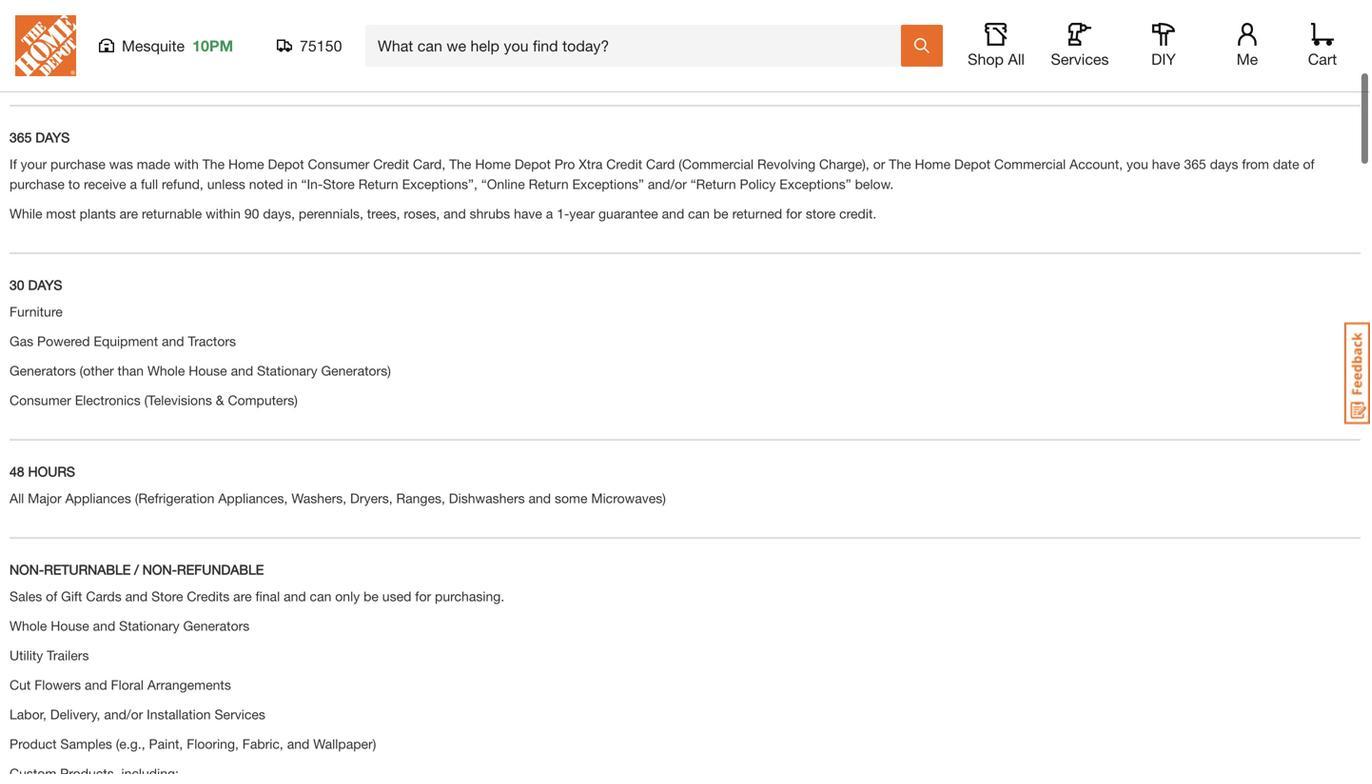 Task type: describe. For each thing, give the bounding box(es) containing it.
wallpaper)
[[313, 736, 376, 751]]

2 vertical spatial can
[[310, 588, 332, 604]]

policy
[[740, 176, 776, 192]]

used
[[383, 588, 412, 604]]

1 vertical spatial services
[[215, 706, 266, 722]]

1 horizontal spatial stationary
[[257, 363, 318, 378]]

gas
[[10, 333, 33, 349]]

utility trailers
[[10, 647, 89, 663]]

days for 365 days
[[35, 129, 70, 145]]

appliances
[[65, 490, 131, 506]]

"in-
[[301, 176, 323, 192]]

or
[[874, 156, 886, 172]]

1 vertical spatial are
[[233, 588, 252, 604]]

1 vertical spatial store
[[151, 588, 183, 604]]

cards
[[86, 588, 122, 604]]

1 horizontal spatial generators
[[183, 618, 250, 633]]

cart
[[1309, 50, 1338, 68]]

the home depot logo image
[[15, 15, 76, 76]]

days inside if your purchase was made with the home depot consumer credit card, the home depot pro xtra credit card (commercial revolving charge), or the home depot commercial account, you have 365 days from date of purchase to receive a full refund, unless noted in "in-store return exceptions", "online return exceptions" and/or "return policy exceptions" below.
[[1211, 156, 1239, 172]]

and down cards
[[93, 618, 115, 633]]

10pm
[[192, 37, 233, 55]]

services inside button
[[1052, 50, 1110, 68]]

account,
[[1070, 156, 1124, 172]]

flooring,
[[187, 736, 239, 751]]

1 vertical spatial consumer
[[10, 392, 71, 408]]

days,
[[263, 206, 295, 221]]

card,
[[413, 156, 446, 172]]

have inside if your purchase was made with the home depot consumer credit card, the home depot pro xtra credit card (commercial revolving charge), or the home depot commercial account, you have 365 days from date of purchase to receive a full refund, unless noted in "in-store return exceptions", "online return exceptions" and/or "return policy exceptions" below.
[[1153, 156, 1181, 172]]

plants
[[80, 206, 116, 221]]

shop
[[968, 50, 1004, 68]]

0 horizontal spatial and/or
[[104, 706, 143, 722]]

(other
[[80, 363, 114, 378]]

labor, delivery, and/or installation services
[[10, 706, 266, 722]]

below. inside if your purchase was made with the home depot consumer credit card, the home depot pro xtra credit card (commercial revolving charge), or the home depot commercial account, you have 365 days from date of purchase to receive a full refund, unless noted in "in-store return exceptions", "online return exceptions" and/or "return policy exceptions" below.
[[856, 176, 894, 192]]

(televisions
[[144, 392, 212, 408]]

cart link
[[1302, 23, 1344, 69]]

receive
[[84, 176, 126, 192]]

made
[[137, 156, 170, 172]]

furniture
[[10, 304, 63, 319]]

75150
[[300, 37, 342, 55]]

within for returned
[[222, 58, 257, 74]]

shop all button
[[966, 23, 1027, 69]]

0 vertical spatial purchase
[[390, 58, 445, 74]]

if
[[10, 156, 17, 172]]

merchandise
[[43, 58, 120, 74]]

flowers
[[34, 677, 81, 692]]

arrangements
[[147, 677, 231, 692]]

major
[[28, 490, 62, 506]]

only
[[335, 588, 360, 604]]

and left some
[[529, 490, 551, 506]]

consumer inside if your purchase was made with the home depot consumer credit card, the home depot pro xtra credit card (commercial revolving charge), or the home depot commercial account, you have 365 days from date of purchase to receive a full refund, unless noted in "in-store return exceptions", "online return exceptions" and/or "return policy exceptions" below.
[[308, 156, 370, 172]]

floral
[[111, 677, 144, 692]]

0 vertical spatial of
[[374, 58, 386, 74]]

all inside 'button'
[[1009, 50, 1025, 68]]

diy
[[1152, 50, 1177, 68]]

hours
[[28, 463, 75, 479]]

fabric,
[[243, 736, 284, 751]]

pro
[[555, 156, 575, 172]]

perennials,
[[299, 206, 364, 221]]

within for returnable
[[206, 206, 241, 221]]

of inside if your purchase was made with the home depot consumer credit card, the home depot pro xtra credit card (commercial revolving charge), or the home depot commercial account, you have 365 days from date of purchase to receive a full refund, unless noted in "in-store return exceptions", "online return exceptions" and/or "return policy exceptions" below.
[[1304, 156, 1315, 172]]

48
[[10, 463, 24, 479]]

trees,
[[367, 206, 400, 221]]

utility
[[10, 647, 43, 663]]

all major appliances (refrigeration appliances, washers, dryers, ranges, dishwashers and some microwaves)
[[10, 490, 666, 506]]

most merchandise can be returned within 90 days with proof of purchase to the home depot unless noted below.
[[10, 58, 688, 74]]

1 credit from the left
[[373, 156, 409, 172]]

2 non- from the left
[[143, 561, 177, 577]]

purchasing.
[[435, 588, 505, 604]]

75150 button
[[277, 36, 343, 55]]

0 horizontal spatial all
[[10, 490, 24, 506]]

non-returnable / non-refundable
[[10, 561, 264, 577]]

and right roses,
[[444, 206, 466, 221]]

2 horizontal spatial be
[[714, 206, 729, 221]]

while
[[10, 206, 42, 221]]

whole house and stationary generators
[[10, 618, 250, 633]]

xtra
[[579, 156, 603, 172]]

1 vertical spatial returned
[[733, 206, 783, 221]]

0 vertical spatial below.
[[649, 58, 688, 74]]

dishwashers
[[449, 490, 525, 506]]

a inside if your purchase was made with the home depot consumer credit card, the home depot pro xtra credit card (commercial revolving charge), or the home depot commercial account, you have 365 days from date of purchase to receive a full refund, unless noted in "in-store return exceptions", "online return exceptions" and/or "return policy exceptions" below.
[[130, 176, 137, 192]]

product samples (e.g., paint, flooring, fabric, and wallpaper)
[[10, 736, 376, 751]]

cut flowers and floral arrangements
[[10, 677, 231, 692]]

1 exceptions" from the left
[[573, 176, 644, 192]]

365 days
[[10, 129, 70, 145]]

while most plants are returnable within 90 days, perennials, trees, roses, and shrubs have a 1-year guarantee and can be returned for store credit.
[[10, 206, 877, 221]]

2 return from the left
[[529, 176, 569, 192]]

1 vertical spatial have
[[514, 206, 543, 221]]

gas powered equipment and tractors
[[10, 333, 236, 349]]

services button
[[1050, 23, 1111, 69]]

2 vertical spatial be
[[364, 588, 379, 604]]

charge),
[[820, 156, 870, 172]]

gift
[[61, 588, 82, 604]]

0 vertical spatial whole
[[148, 363, 185, 378]]

(e.g.,
[[116, 736, 145, 751]]

cut
[[10, 677, 31, 692]]

ranges,
[[397, 490, 445, 506]]

0 horizontal spatial are
[[120, 206, 138, 221]]

0 horizontal spatial returned
[[168, 58, 218, 74]]

credits
[[187, 588, 230, 604]]

most
[[10, 58, 40, 74]]

0 vertical spatial be
[[149, 58, 164, 74]]

mesquite 10pm
[[122, 37, 233, 55]]

final
[[256, 588, 280, 604]]

to inside if your purchase was made with the home depot consumer credit card, the home depot pro xtra credit card (commercial revolving charge), or the home depot commercial account, you have 365 days from date of purchase to receive a full refund, unless noted in "in-store return exceptions", "online return exceptions" and/or "return policy exceptions" below.
[[68, 176, 80, 192]]

1 vertical spatial house
[[51, 618, 89, 633]]

48 hours
[[10, 463, 75, 479]]

paint,
[[149, 736, 183, 751]]

and right final
[[284, 588, 306, 604]]

/
[[134, 561, 139, 577]]

90 for returnable
[[245, 206, 259, 221]]

than
[[118, 363, 144, 378]]

returnable
[[44, 561, 131, 577]]

1 return from the left
[[359, 176, 399, 192]]

appliances,
[[218, 490, 288, 506]]

2 vertical spatial purchase
[[10, 176, 65, 192]]

with inside if your purchase was made with the home depot consumer credit card, the home depot pro xtra credit card (commercial revolving charge), or the home depot commercial account, you have 365 days from date of purchase to receive a full refund, unless noted in "in-store return exceptions", "online return exceptions" and/or "return policy exceptions" below.
[[174, 156, 199, 172]]

"online
[[482, 176, 525, 192]]

What can we help you find today? search field
[[378, 26, 901, 66]]

0 horizontal spatial generators
[[10, 363, 76, 378]]

2 horizontal spatial can
[[688, 206, 710, 221]]

from
[[1243, 156, 1270, 172]]

0 vertical spatial unless
[[569, 58, 608, 74]]

and down /
[[125, 588, 148, 604]]



Task type: vqa. For each thing, say whether or not it's contained in the screenshot.
- to the top
no



Task type: locate. For each thing, give the bounding box(es) containing it.
and
[[444, 206, 466, 221], [662, 206, 685, 221], [162, 333, 184, 349], [231, 363, 253, 378], [529, 490, 551, 506], [125, 588, 148, 604], [284, 588, 306, 604], [93, 618, 115, 633], [85, 677, 107, 692], [287, 736, 310, 751]]

have left 1-
[[514, 206, 543, 221]]

returned
[[168, 58, 218, 74], [733, 206, 783, 221]]

0 horizontal spatial house
[[51, 618, 89, 633]]

returned down mesquite 10pm
[[168, 58, 218, 74]]

services left the diy
[[1052, 50, 1110, 68]]

days up the "furniture" at the left of the page
[[28, 277, 62, 293]]

washers,
[[292, 490, 347, 506]]

sales
[[10, 588, 42, 604]]

1 vertical spatial noted
[[249, 176, 284, 192]]

0 horizontal spatial stationary
[[119, 618, 180, 633]]

0 vertical spatial store
[[323, 176, 355, 192]]

0 horizontal spatial a
[[130, 176, 137, 192]]

purchase right proof
[[390, 58, 445, 74]]

1 horizontal spatial noted
[[611, 58, 646, 74]]

0 horizontal spatial noted
[[249, 176, 284, 192]]

are left final
[[233, 588, 252, 604]]

0 horizontal spatial have
[[514, 206, 543, 221]]

and up computers)
[[231, 363, 253, 378]]

1 vertical spatial within
[[206, 206, 241, 221]]

0 vertical spatial house
[[189, 363, 227, 378]]

0 vertical spatial within
[[222, 58, 257, 74]]

0 horizontal spatial credit
[[373, 156, 409, 172]]

0 horizontal spatial unless
[[207, 176, 246, 192]]

stationary
[[257, 363, 318, 378], [119, 618, 180, 633]]

non- right /
[[143, 561, 177, 577]]

a left 1-
[[546, 206, 553, 221]]

1 horizontal spatial house
[[189, 363, 227, 378]]

0 vertical spatial to
[[448, 58, 460, 74]]

be right only
[[364, 588, 379, 604]]

90 left days,
[[245, 206, 259, 221]]

and down if your purchase was made with the home depot consumer credit card, the home depot pro xtra credit card (commercial revolving charge), or the home depot commercial account, you have 365 days from date of purchase to receive a full refund, unless noted in "in-store return exceptions", "online return exceptions" and/or "return policy exceptions" below.
[[662, 206, 685, 221]]

days for 30 days
[[28, 277, 62, 293]]

of
[[374, 58, 386, 74], [1304, 156, 1315, 172], [46, 588, 57, 604]]

equipment
[[94, 333, 158, 349]]

computers)
[[228, 392, 298, 408]]

0 vertical spatial 365
[[10, 129, 32, 145]]

returned down policy
[[733, 206, 783, 221]]

generators
[[10, 363, 76, 378], [183, 618, 250, 633]]

a
[[130, 176, 137, 192], [546, 206, 553, 221]]

was
[[109, 156, 133, 172]]

0 horizontal spatial services
[[215, 706, 266, 722]]

90 left proof
[[260, 58, 275, 74]]

store
[[806, 206, 836, 221]]

1 horizontal spatial all
[[1009, 50, 1025, 68]]

2 horizontal spatial of
[[1304, 156, 1315, 172]]

me button
[[1218, 23, 1279, 69]]

can down "return
[[688, 206, 710, 221]]

generators (other than whole house and stationary generators)
[[10, 363, 391, 378]]

0 horizontal spatial of
[[46, 588, 57, 604]]

0 vertical spatial noted
[[611, 58, 646, 74]]

0 vertical spatial are
[[120, 206, 138, 221]]

1 horizontal spatial with
[[311, 58, 336, 74]]

stationary down cards
[[119, 618, 180, 633]]

1 horizontal spatial non-
[[143, 561, 177, 577]]

unless
[[569, 58, 608, 74], [207, 176, 246, 192]]

electronics
[[75, 392, 141, 408]]

2 horizontal spatial 90
[[260, 58, 275, 74]]

1 horizontal spatial are
[[233, 588, 252, 604]]

2 vertical spatial of
[[46, 588, 57, 604]]

with up the refund,
[[174, 156, 199, 172]]

1 vertical spatial 90
[[260, 58, 275, 74]]

with
[[311, 58, 336, 74], [174, 156, 199, 172]]

non-
[[10, 561, 44, 577], [143, 561, 177, 577]]

purchase down your
[[10, 176, 65, 192]]

year
[[570, 206, 595, 221]]

2 credit from the left
[[607, 156, 643, 172]]

diy button
[[1134, 23, 1195, 69]]

feedback link image
[[1345, 322, 1371, 425]]

0 horizontal spatial return
[[359, 176, 399, 192]]

1 horizontal spatial days
[[1211, 156, 1239, 172]]

proof
[[339, 58, 371, 74]]

and right fabric,
[[287, 736, 310, 751]]

1-
[[557, 206, 570, 221]]

and left floral
[[85, 677, 107, 692]]

have right you
[[1153, 156, 1181, 172]]

and/or down card
[[648, 176, 687, 192]]

0 vertical spatial services
[[1052, 50, 1110, 68]]

credit right the 'xtra'
[[607, 156, 643, 172]]

0 vertical spatial can
[[124, 58, 145, 74]]

1 horizontal spatial return
[[529, 176, 569, 192]]

exceptions" up store
[[780, 176, 852, 192]]

1 vertical spatial generators
[[183, 618, 250, 633]]

whole
[[148, 363, 185, 378], [10, 618, 47, 633]]

your
[[21, 156, 47, 172]]

refundable
[[177, 561, 264, 577]]

purchase up receive
[[50, 156, 106, 172]]

1 vertical spatial with
[[174, 156, 199, 172]]

return
[[359, 176, 399, 192], [529, 176, 569, 192]]

all right the shop
[[1009, 50, 1025, 68]]

1 vertical spatial stationary
[[119, 618, 180, 633]]

1 vertical spatial a
[[546, 206, 553, 221]]

for left store
[[786, 206, 803, 221]]

non- up sales
[[10, 561, 44, 577]]

generators)
[[321, 363, 391, 378]]

90 up most
[[10, 31, 24, 47]]

store up perennials, in the top left of the page
[[323, 176, 355, 192]]

shrubs
[[470, 206, 510, 221]]

guarantee
[[599, 206, 659, 221]]

&
[[216, 392, 224, 408]]

365 right you
[[1185, 156, 1207, 172]]

0 horizontal spatial 90
[[10, 31, 24, 47]]

of right date
[[1304, 156, 1315, 172]]

0 vertical spatial returned
[[168, 58, 218, 74]]

days
[[28, 31, 62, 47], [35, 129, 70, 145], [28, 277, 62, 293]]

for right used
[[415, 588, 431, 604]]

consumer up ""in-"
[[308, 156, 370, 172]]

store
[[323, 176, 355, 192], [151, 588, 183, 604]]

1 vertical spatial to
[[68, 176, 80, 192]]

exceptions" down the 'xtra'
[[573, 176, 644, 192]]

1 vertical spatial for
[[415, 588, 431, 604]]

all
[[1009, 50, 1025, 68], [10, 490, 24, 506]]

0 vertical spatial with
[[311, 58, 336, 74]]

a left full
[[130, 176, 137, 192]]

house down gift
[[51, 618, 89, 633]]

1 horizontal spatial have
[[1153, 156, 1181, 172]]

store down non-returnable / non-refundable
[[151, 588, 183, 604]]

exceptions"
[[573, 176, 644, 192], [780, 176, 852, 192]]

(commercial
[[679, 156, 754, 172]]

house
[[189, 363, 227, 378], [51, 618, 89, 633]]

are
[[120, 206, 138, 221], [233, 588, 252, 604]]

tractors
[[188, 333, 236, 349]]

and/or down cut flowers and floral arrangements at the left bottom
[[104, 706, 143, 722]]

in
[[287, 176, 298, 192]]

2 vertical spatial days
[[28, 277, 62, 293]]

1 horizontal spatial can
[[310, 588, 332, 604]]

home
[[490, 58, 526, 74], [228, 156, 264, 172], [475, 156, 511, 172], [915, 156, 951, 172]]

me
[[1237, 50, 1259, 68]]

purchase
[[390, 58, 445, 74], [50, 156, 106, 172], [10, 176, 65, 192]]

and left tractors
[[162, 333, 184, 349]]

0 vertical spatial for
[[786, 206, 803, 221]]

consumer down gas
[[10, 392, 71, 408]]

1 vertical spatial days
[[1211, 156, 1239, 172]]

whole up utility
[[10, 618, 47, 633]]

be down mesquite
[[149, 58, 164, 74]]

unless inside if your purchase was made with the home depot consumer credit card, the home depot pro xtra credit card (commercial revolving charge), or the home depot commercial account, you have 365 days from date of purchase to receive a full refund, unless noted in "in-store return exceptions", "online return exceptions" and/or "return policy exceptions" below.
[[207, 176, 246, 192]]

can
[[124, 58, 145, 74], [688, 206, 710, 221], [310, 588, 332, 604]]

365
[[10, 129, 32, 145], [1185, 156, 1207, 172]]

90 for returned
[[260, 58, 275, 74]]

1 horizontal spatial whole
[[148, 363, 185, 378]]

stationary up computers)
[[257, 363, 318, 378]]

days up most
[[28, 31, 62, 47]]

house down tractors
[[189, 363, 227, 378]]

noted inside if your purchase was made with the home depot consumer credit card, the home depot pro xtra credit card (commercial revolving charge), or the home depot commercial account, you have 365 days from date of purchase to receive a full refund, unless noted in "in-store return exceptions", "online return exceptions" and/or "return policy exceptions" below.
[[249, 176, 284, 192]]

0 vertical spatial a
[[130, 176, 137, 192]]

of left gift
[[46, 588, 57, 604]]

365 inside if your purchase was made with the home depot consumer credit card, the home depot pro xtra credit card (commercial revolving charge), or the home depot commercial account, you have 365 days from date of purchase to receive a full refund, unless noted in "in-store return exceptions", "online return exceptions" and/or "return policy exceptions" below.
[[1185, 156, 1207, 172]]

0 vertical spatial all
[[1009, 50, 1025, 68]]

return up trees,
[[359, 176, 399, 192]]

1 vertical spatial all
[[10, 490, 24, 506]]

1 vertical spatial days
[[35, 129, 70, 145]]

most
[[46, 206, 76, 221]]

1 horizontal spatial to
[[448, 58, 460, 74]]

1 horizontal spatial of
[[374, 58, 386, 74]]

days for 90 days
[[28, 31, 62, 47]]

within right returnable at the top
[[206, 206, 241, 221]]

of right proof
[[374, 58, 386, 74]]

0 vertical spatial consumer
[[308, 156, 370, 172]]

1 vertical spatial of
[[1304, 156, 1315, 172]]

1 horizontal spatial credit
[[607, 156, 643, 172]]

revolving
[[758, 156, 816, 172]]

1 horizontal spatial services
[[1052, 50, 1110, 68]]

store inside if your purchase was made with the home depot consumer credit card, the home depot pro xtra credit card (commercial revolving charge), or the home depot commercial account, you have 365 days from date of purchase to receive a full refund, unless noted in "in-store return exceptions", "online return exceptions" and/or "return policy exceptions" below.
[[323, 176, 355, 192]]

1 vertical spatial below.
[[856, 176, 894, 192]]

1 vertical spatial unless
[[207, 176, 246, 192]]

can left only
[[310, 588, 332, 604]]

credit left card,
[[373, 156, 409, 172]]

2 vertical spatial 90
[[245, 206, 259, 221]]

depot
[[529, 58, 566, 74], [268, 156, 304, 172], [515, 156, 551, 172], [955, 156, 991, 172]]

0 horizontal spatial to
[[68, 176, 80, 192]]

are right plants
[[120, 206, 138, 221]]

30
[[10, 277, 24, 293]]

all down the 48
[[10, 490, 24, 506]]

full
[[141, 176, 158, 192]]

generators down credits
[[183, 618, 250, 633]]

1 vertical spatial can
[[688, 206, 710, 221]]

below.
[[649, 58, 688, 74], [856, 176, 894, 192]]

0 vertical spatial generators
[[10, 363, 76, 378]]

1 vertical spatial whole
[[10, 618, 47, 633]]

consumer electronics (televisions & computers)
[[10, 392, 298, 408]]

1 horizontal spatial and/or
[[648, 176, 687, 192]]

0 horizontal spatial days
[[279, 58, 307, 74]]

1 non- from the left
[[10, 561, 44, 577]]

generators down powered
[[10, 363, 76, 378]]

0 vertical spatial 90
[[10, 31, 24, 47]]

trailers
[[47, 647, 89, 663]]

0 horizontal spatial be
[[149, 58, 164, 74]]

"return
[[691, 176, 737, 192]]

0 horizontal spatial with
[[174, 156, 199, 172]]

0 horizontal spatial below.
[[649, 58, 688, 74]]

0 horizontal spatial 365
[[10, 129, 32, 145]]

labor,
[[10, 706, 47, 722]]

to
[[448, 58, 460, 74], [68, 176, 80, 192]]

commercial
[[995, 156, 1067, 172]]

0 vertical spatial days
[[279, 58, 307, 74]]

days up your
[[35, 129, 70, 145]]

with down 75150
[[311, 58, 336, 74]]

can down mesquite
[[124, 58, 145, 74]]

the
[[464, 58, 486, 74], [203, 156, 225, 172], [449, 156, 472, 172], [889, 156, 912, 172]]

1 vertical spatial purchase
[[50, 156, 106, 172]]

within down 10pm
[[222, 58, 257, 74]]

90 days
[[10, 31, 62, 47]]

card
[[646, 156, 675, 172]]

1 horizontal spatial exceptions"
[[780, 176, 852, 192]]

refund,
[[162, 176, 204, 192]]

be down "return
[[714, 206, 729, 221]]

0 horizontal spatial for
[[415, 588, 431, 604]]

return down 'pro' on the top of page
[[529, 176, 569, 192]]

returnable
[[142, 206, 202, 221]]

services up fabric,
[[215, 706, 266, 722]]

1 horizontal spatial returned
[[733, 206, 783, 221]]

whole up (televisions
[[148, 363, 185, 378]]

and/or
[[648, 176, 687, 192], [104, 706, 143, 722]]

2 exceptions" from the left
[[780, 176, 852, 192]]

1 horizontal spatial be
[[364, 588, 379, 604]]

365 up if
[[10, 129, 32, 145]]

days left from
[[1211, 156, 1239, 172]]

1 horizontal spatial 365
[[1185, 156, 1207, 172]]

90
[[10, 31, 24, 47], [260, 58, 275, 74], [245, 206, 259, 221]]

1 vertical spatial be
[[714, 206, 729, 221]]

days down 75150 button on the left
[[279, 58, 307, 74]]

0 horizontal spatial can
[[124, 58, 145, 74]]

1 horizontal spatial for
[[786, 206, 803, 221]]

product
[[10, 736, 57, 751]]

(refrigeration
[[135, 490, 215, 506]]

and/or inside if your purchase was made with the home depot consumer credit card, the home depot pro xtra credit card (commercial revolving charge), or the home depot commercial account, you have 365 days from date of purchase to receive a full refund, unless noted in "in-store return exceptions", "online return exceptions" and/or "return policy exceptions" below.
[[648, 176, 687, 192]]

some
[[555, 490, 588, 506]]

powered
[[37, 333, 90, 349]]

1 horizontal spatial consumer
[[308, 156, 370, 172]]



